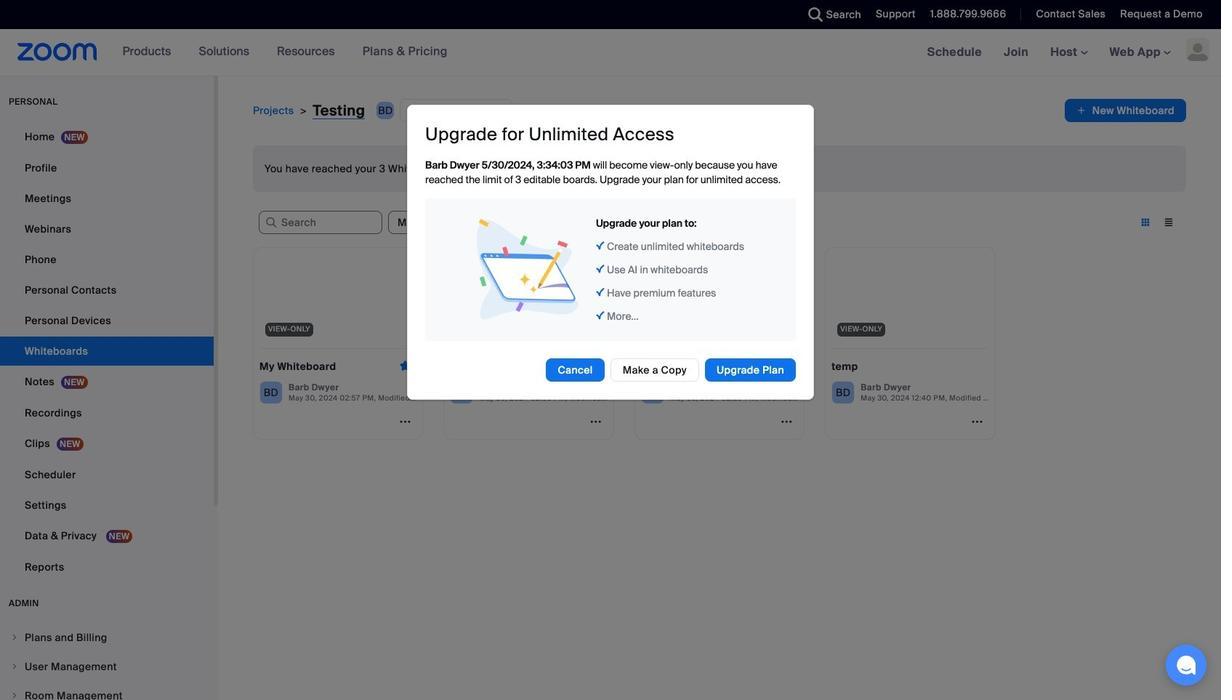 Task type: locate. For each thing, give the bounding box(es) containing it.
application inside "game, may 30, 2024 02:55 pm, modified by barb dwyer, link" element
[[450, 355, 608, 378]]

thumbnail of barb dwyer 5/30/2024, 2:14:43 pm image
[[641, 254, 798, 342]]

application
[[1065, 99, 1186, 122], [259, 209, 647, 236], [450, 355, 608, 378]]

product information navigation
[[97, 29, 459, 76]]

0 vertical spatial application
[[1065, 99, 1186, 122]]

banner
[[0, 29, 1221, 76]]

temp, may 30, 2024 12:40 pm, modified by barb dwyer, link element
[[825, 247, 996, 440]]

2 vertical spatial application
[[450, 355, 608, 378]]

thumbnail of temp image
[[832, 254, 989, 342]]

dialog
[[407, 105, 814, 400]]

admin menu menu
[[0, 624, 214, 700]]

list mode, not selected image
[[1157, 216, 1181, 229]]

heading
[[425, 123, 675, 146]]



Task type: vqa. For each thing, say whether or not it's contained in the screenshot.
third right icon
no



Task type: describe. For each thing, give the bounding box(es) containing it.
open chat image
[[1176, 655, 1197, 675]]

meetings navigation
[[916, 29, 1221, 76]]

barb dwyer 5/30/2024, 2:14:43 pm, may 30, 2024 02:20 pm, modified by barb dwyer, link element
[[634, 247, 805, 440]]

personal menu menu
[[0, 122, 214, 583]]

1 vertical spatial application
[[259, 209, 647, 236]]

thumbnail of game image
[[450, 254, 608, 342]]

my whiteboard, may 30, 2024 02:57 pm, modified by barb dwyer, link, starred element
[[253, 247, 423, 440]]

thumbnail of my whiteboard image
[[260, 254, 417, 342]]

game, may 30, 2024 02:55 pm, modified by barb dwyer, link element
[[444, 247, 614, 440]]

grid mode, selected image
[[1134, 216, 1157, 229]]



